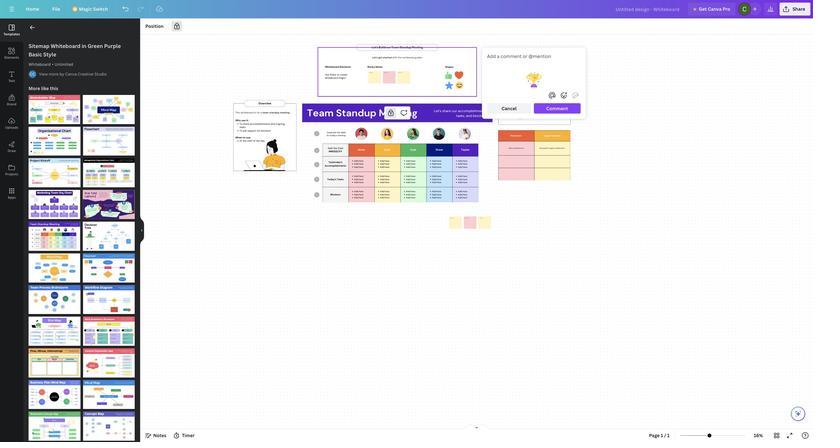 Task type: locate. For each thing, give the bounding box(es) containing it.
0 vertical spatial needed
[[526, 116, 535, 119]]

whiteboard down these
[[325, 76, 338, 79]]

0 vertical spatial canva
[[708, 6, 722, 12]]

whiteboard
[[51, 43, 80, 50], [29, 62, 51, 67], [325, 65, 339, 68]]

1 to from the top
[[239, 122, 242, 125]]

0 horizontal spatial needed
[[526, 116, 535, 119]]

tasks
[[239, 126, 245, 129]]

for down 'accomplishments'
[[257, 129, 260, 132]]

plus minus interesting education whiteboard in yellow orange green lined style group
[[29, 345, 80, 378]]

add inside add the date mm/dd/yy
[[328, 147, 333, 150]]

needed down needed
[[556, 147, 561, 149]]

add here add here add here
[[354, 160, 363, 169], [380, 160, 389, 169], [406, 160, 415, 169], [432, 160, 441, 169], [458, 160, 467, 169], [354, 175, 363, 184], [380, 175, 389, 184], [406, 175, 415, 184], [432, 175, 441, 184], [458, 175, 467, 184], [354, 190, 363, 199], [380, 190, 389, 199], [406, 190, 415, 199], [432, 190, 441, 199], [458, 190, 467, 199]]

whiteboard up it:
[[240, 111, 253, 114]]

1 horizontal spatial whiteboard
[[325, 76, 338, 79]]

mm/dd/yy
[[329, 150, 342, 154]]

0 vertical spatial specific
[[552, 113, 562, 116]]

support
[[516, 116, 526, 119], [247, 129, 256, 132], [549, 147, 555, 149]]

team.
[[546, 116, 552, 119]]

whiteboard inside the use these to create whiteboard magic!
[[325, 76, 338, 79]]

1 vertical spatial whiteboard
[[240, 111, 253, 114]]

shapes
[[445, 65, 453, 68]]

1 horizontal spatial with
[[531, 113, 536, 116]]

to left use:
[[243, 136, 245, 139]]

0 horizontal spatial share
[[243, 122, 249, 125]]

whiteboard up the style
[[51, 43, 80, 50]]

the inside add the date mm/dd/yy
[[333, 147, 337, 150]]

ongoing
[[276, 122, 285, 125]]

let's left get in the left top of the page
[[372, 56, 378, 59]]

1 vertical spatial with
[[531, 113, 536, 116]]

1 horizontal spatial whiteboard
[[51, 43, 80, 50]]

0 vertical spatial support
[[516, 116, 526, 119]]

to down tasks
[[239, 129, 242, 132]]

1 horizontal spatial let's
[[434, 109, 441, 113]]

support right ask
[[247, 129, 256, 132]]

needed down session
[[526, 116, 535, 119]]

1
[[661, 433, 663, 439], [667, 433, 670, 439]]

the
[[398, 56, 401, 59], [517, 113, 521, 116], [542, 116, 545, 119], [337, 131, 340, 134], [243, 139, 246, 143], [256, 139, 260, 143], [333, 147, 337, 150]]

needed inside this whiteboard is for a team standup meeting . let's end the session with reminders or specific support needed from the team.
[[526, 116, 535, 119]]

whiteboard elements sticky notes shapes
[[325, 65, 453, 68]]

share down it:
[[243, 122, 249, 125]]

specific down the support
[[543, 147, 549, 149]]

2 horizontal spatial let's
[[507, 113, 512, 116]]

work breakdown structure team whiteboard in red purple green trendy stickers style group
[[83, 313, 135, 346]]

0 horizontal spatial canva
[[65, 71, 77, 77]]

use
[[325, 73, 329, 76]]

notes button
[[143, 431, 169, 441]]

support down session
[[516, 116, 526, 119]]

to right these
[[337, 73, 339, 76]]

to inside the use these to create whiteboard magic!
[[337, 73, 339, 76]]

workflow diagram planning whiteboard in purple blue modern professional style group
[[83, 282, 135, 315]]

for right is
[[257, 111, 260, 114]]

for inside duplicate the table for today's standup.
[[326, 134, 329, 137]]

support inside why use it: to share accomplishments and ongoing tasks to ask support for blockers
[[247, 129, 256, 132]]

1 horizontal spatial needed
[[556, 147, 561, 149]]

1 vertical spatial to
[[243, 136, 245, 139]]

org chart whiteboard in yellow red basic style image
[[29, 127, 80, 156]]

0 vertical spatial to
[[337, 73, 339, 76]]

why use it: to share accomplishments and ongoing tasks to ask support for blockers
[[235, 119, 285, 132]]

create
[[340, 73, 347, 76]]

canva left pro
[[708, 6, 722, 12]]

0 vertical spatial share
[[442, 109, 451, 113]]

0 vertical spatial a
[[260, 111, 262, 114]]

more
[[49, 71, 59, 77]]

brainstorm concept map planning whiteboard in green purple blue simple colorful style group
[[29, 408, 80, 441]]

1 vertical spatial and
[[271, 122, 275, 125]]

apps button
[[0, 182, 23, 205]]

0 horizontal spatial specific
[[543, 147, 549, 149]]

with inside this whiteboard is for a team standup meeting . let's end the session with reminders or specific support needed from the team.
[[531, 113, 536, 116]]

canva
[[708, 6, 722, 12], [65, 71, 77, 77]]

reminders
[[537, 113, 549, 116]]

side panel tab list
[[0, 19, 23, 205]]

for for this
[[257, 111, 260, 114]]

classroom time capsule whiteboard in violet pastel pink mint green style image
[[83, 190, 135, 219]]

blockers.
[[473, 114, 487, 118]]

0 horizontal spatial elements
[[4, 55, 19, 60]]

mindmap brainstorm whiteboard in blue grey minimal lines style group
[[83, 377, 135, 410]]

project kickoff whiteboard in purple red basic style image
[[29, 159, 80, 188]]

16%
[[754, 433, 763, 439]]

page
[[649, 433, 660, 439]]

draw
[[8, 149, 16, 153]]

1 horizontal spatial support
[[516, 116, 526, 119]]

1 vertical spatial share
[[243, 122, 249, 125]]

canva inside view more by canva creative studio button
[[65, 71, 77, 77]]

whiteboard up view
[[29, 62, 51, 67]]

notes right sticky
[[375, 65, 382, 68]]

for down duplicate
[[326, 134, 329, 137]]

to up tasks
[[239, 122, 242, 125]]

elements up create
[[340, 65, 351, 68]]

business plan mind map brainstorm whiteboard in blue red modern professional style image
[[29, 381, 80, 410]]

0 vertical spatial elements
[[4, 55, 19, 60]]

by
[[60, 71, 64, 77]]

0 vertical spatial with
[[392, 56, 397, 59]]

today's
[[330, 134, 337, 137]]

taylor
[[461, 148, 470, 152]]

elements up text button
[[4, 55, 19, 60]]

stakeholder map team whiteboard in green yellow purple trendy stickers style image
[[29, 95, 80, 124]]

stakeholder map team whiteboard in green yellow purple trendy stickers style group
[[29, 91, 80, 124]]

1 horizontal spatial a
[[512, 147, 513, 149]]

notes left timer "button"
[[153, 433, 166, 439]]

the up standup.
[[337, 131, 340, 134]]

1 vertical spatial notes
[[153, 433, 166, 439]]

remote meetings whiteboard in orange red basic style group
[[29, 218, 80, 251]]

list
[[482, 47, 588, 140]]

magic switch button
[[68, 3, 113, 16]]

and
[[466, 114, 472, 118], [271, 122, 275, 125]]

remote meetings whiteboard in orange red basic style image
[[29, 222, 80, 251]]

0 horizontal spatial to
[[243, 136, 245, 139]]

project kickoff whiteboard in purple red basic style group
[[29, 155, 80, 188]]

whiteboard inside sitemap whiteboard in green purple basic style
[[51, 43, 80, 50]]

1 vertical spatial needed
[[556, 147, 561, 149]]

and down accomplishments,
[[466, 114, 472, 118]]

for for duplicate
[[326, 134, 329, 137]]

1 vertical spatial specific
[[543, 147, 549, 149]]

canva assistant image
[[794, 411, 802, 418]]

add the date mm/dd/yy
[[328, 147, 343, 154]]

support inside this whiteboard is for a team standup meeting . let's end the session with reminders or specific support needed from the team.
[[516, 116, 526, 119]]

whiteboard inside whiteboard elements sticky notes shapes
[[325, 65, 339, 68]]

decision tree team whiteboard in green blue yellow simple colorful style image
[[83, 222, 135, 251]]

specific down comment
[[552, 113, 562, 116]]

support down the support
[[549, 147, 555, 149]]

2 vertical spatial for
[[326, 134, 329, 137]]

2 horizontal spatial whiteboard
[[325, 65, 339, 68]]

get canva pro button
[[688, 3, 735, 16]]

brand button
[[0, 89, 23, 112]]

general stakeholder map team whiteboard in red yellow purple trendy sticker style image
[[83, 349, 135, 378]]

management org chart team whiteboard in black red green trendy sticker style image
[[83, 159, 135, 188]]

notes
[[375, 65, 382, 68], [153, 433, 166, 439]]

canva inside get canva pro button
[[708, 6, 722, 12]]

let's left our
[[434, 109, 441, 113]]

and left ongoing
[[271, 122, 275, 125]]

1 vertical spatial to
[[239, 129, 242, 132]]

1 vertical spatial for
[[257, 129, 260, 132]]

0 horizontal spatial support
[[247, 129, 256, 132]]

pro
[[723, 6, 730, 12]]

yesterday's
[[329, 161, 342, 164]]

share left our
[[442, 109, 451, 113]]

canva right by
[[65, 71, 77, 77]]

0 vertical spatial to
[[239, 122, 242, 125]]

0 horizontal spatial notes
[[153, 433, 166, 439]]

0 horizontal spatial let's
[[372, 56, 378, 59]]

sitemap whiteboard in green purple basic style
[[29, 43, 121, 58]]

let's for tasks,
[[434, 109, 441, 113]]

2 1 from the left
[[667, 433, 670, 439]]

these
[[330, 73, 336, 76]]

with up from
[[531, 113, 536, 116]]

magic switch
[[79, 6, 108, 12]]

share
[[793, 6, 805, 12]]

more
[[29, 85, 40, 92]]

projects
[[5, 172, 18, 177]]

and inside why use it: to share accomplishments and ongoing tasks to ask support for blockers
[[271, 122, 275, 125]]

view more by canva creative studio
[[39, 71, 107, 77]]

numbered
[[402, 56, 414, 59]]

1 vertical spatial support
[[247, 129, 256, 132]]

with right started
[[392, 56, 397, 59]]

mind map brainstorm whiteboard in colorful style group
[[83, 91, 135, 124]]

a left reminder
[[512, 147, 513, 149]]

with
[[392, 56, 397, 59], [531, 113, 536, 116]]

reminders support needed
[[511, 134, 561, 137]]

0 horizontal spatial a
[[260, 111, 262, 114]]

0 horizontal spatial whiteboard
[[240, 111, 253, 114]]

the up 'mm/dd/yy'
[[333, 147, 337, 150]]

1 horizontal spatial specific
[[552, 113, 562, 116]]

1 horizontal spatial canva
[[708, 6, 722, 12]]

0 vertical spatial for
[[257, 111, 260, 114]]

2 horizontal spatial support
[[549, 147, 555, 149]]

for inside this whiteboard is for a team standup meeting . let's end the session with reminders or specific support needed from the team.
[[257, 111, 260, 114]]

standup.
[[337, 134, 346, 137]]

1 horizontal spatial to
[[337, 73, 339, 76]]

0 horizontal spatial and
[[271, 122, 275, 125]]

let's get started with the numbered guides.
[[372, 56, 422, 59]]

yesterday's accomplishments
[[325, 161, 346, 167]]

team process brainstorm whiteboard in blue green modern professional style image
[[29, 285, 80, 315]]

show pages image
[[461, 425, 492, 430]]

and inside let's share our accomplishments, tasks, and blockers.
[[466, 114, 472, 118]]

let's for the
[[372, 56, 378, 59]]

1 vertical spatial elements
[[340, 65, 351, 68]]

draw button
[[0, 135, 23, 159]]

here
[[521, 147, 524, 149], [562, 147, 565, 149], [359, 160, 363, 163], [385, 160, 389, 163], [411, 160, 415, 163], [437, 160, 441, 163], [463, 160, 467, 163], [359, 163, 363, 166], [385, 163, 389, 166], [411, 163, 415, 166], [437, 163, 441, 166], [463, 163, 467, 166], [359, 166, 363, 169], [385, 166, 389, 169], [411, 166, 415, 169], [437, 166, 441, 169], [463, 166, 467, 169], [359, 175, 363, 178], [385, 175, 389, 178], [411, 175, 415, 178], [437, 175, 441, 178], [463, 175, 467, 178], [359, 178, 363, 181], [385, 178, 389, 181], [411, 178, 415, 181], [437, 178, 441, 181], [463, 178, 467, 181], [359, 181, 363, 184], [385, 181, 389, 184], [411, 181, 415, 184], [437, 181, 441, 184], [463, 181, 467, 184], [359, 190, 363, 193], [385, 190, 389, 193], [411, 190, 415, 193], [437, 190, 441, 193], [463, 190, 467, 193], [359, 193, 363, 196], [385, 193, 389, 196], [411, 193, 415, 196], [437, 193, 441, 196], [463, 193, 467, 196], [359, 197, 363, 199], [385, 197, 389, 199], [411, 197, 415, 199], [437, 197, 441, 199], [463, 197, 467, 199]]

1 horizontal spatial and
[[466, 114, 472, 118]]

page 1 / 1
[[649, 433, 670, 439]]

text button
[[0, 65, 23, 89]]

today's
[[327, 178, 336, 181]]

team process brainstorm whiteboard in blue green modern professional style group
[[29, 282, 80, 315]]

1 horizontal spatial notes
[[375, 65, 382, 68]]

the right end at the right top of the page
[[517, 113, 521, 116]]

general stakeholder map team whiteboard in red yellow purple trendy sticker style group
[[83, 345, 135, 378]]

a left team at the top
[[260, 111, 262, 114]]

comment
[[546, 105, 568, 111]]

concept map planning whiteboard in purple green modern professional style group
[[83, 408, 135, 441]]

org chart whiteboard in yellow red basic style group
[[29, 123, 80, 156]]

cam
[[384, 148, 391, 152]]

1 horizontal spatial elements
[[340, 65, 351, 68]]

0 vertical spatial notes
[[375, 65, 382, 68]]

the inside duplicate the table for today's standup.
[[337, 131, 340, 134]]

1 horizontal spatial 1
[[667, 433, 670, 439]]

0 horizontal spatial with
[[392, 56, 397, 59]]

style
[[43, 51, 56, 58]]

1 right "/"
[[667, 433, 670, 439]]

Comment draft. Add a comment or @mention. text field
[[487, 53, 581, 67]]

let's inside let's share our accomplishments, tasks, and blockers.
[[434, 109, 441, 113]]

1 vertical spatial canva
[[65, 71, 77, 77]]

studio
[[94, 71, 107, 77]]

blockers
[[330, 193, 341, 197]]

let's left end at the right top of the page
[[507, 113, 512, 116]]

a inside this whiteboard is for a team standup meeting . let's end the session with reminders or specific support needed from the team.
[[260, 111, 262, 114]]

1 vertical spatial a
[[512, 147, 513, 149]]

0 horizontal spatial 1
[[661, 433, 663, 439]]

1 left "/"
[[661, 433, 663, 439]]

whiteboard inside this whiteboard is for a team standup meeting . let's end the session with reminders or specific support needed from the team.
[[240, 111, 253, 114]]

0 vertical spatial and
[[466, 114, 472, 118]]

0 vertical spatial whiteboard
[[325, 76, 338, 79]]

magic!
[[338, 76, 346, 79]]

0 horizontal spatial whiteboard
[[29, 62, 51, 67]]

whiteboard up these
[[325, 65, 339, 68]]

meeting
[[280, 111, 290, 114]]

this
[[235, 111, 240, 114]]

this
[[50, 85, 58, 92]]

plus minus interesting education whiteboard in yellow orange green lined style image
[[29, 349, 80, 378]]

1 horizontal spatial share
[[442, 109, 451, 113]]

ask
[[243, 129, 247, 132]]

templates
[[4, 32, 20, 36]]

position button
[[143, 21, 166, 31]]

of
[[253, 139, 255, 143]]

elements inside 'elements' button
[[4, 55, 19, 60]]

more like this
[[29, 85, 58, 92]]



Task type: describe. For each thing, give the bounding box(es) containing it.
file button
[[47, 3, 65, 16]]

tasks
[[337, 178, 344, 181]]

decision tree team whiteboard in green blue yellow simple colorful style group
[[83, 218, 135, 251]]

when to use: at the start of the day
[[235, 136, 265, 143]]

duplicate the table for today's standup.
[[326, 131, 346, 137]]

accomplishments,
[[458, 109, 487, 113]]

home link
[[21, 3, 44, 16]]

timer button
[[172, 431, 197, 441]]

date
[[338, 147, 343, 150]]

templates button
[[0, 19, 23, 42]]

standup
[[269, 111, 279, 114]]

sticky
[[367, 65, 375, 68]]

notes inside notes button
[[153, 433, 166, 439]]

concept map planning whiteboard in purple green modern professional style image
[[83, 412, 135, 441]]

projects button
[[0, 159, 23, 182]]

share inside why use it: to share accomplishments and ongoing tasks to ask support for blockers
[[243, 122, 249, 125]]

2 vertical spatial support
[[549, 147, 555, 149]]

comment button
[[534, 103, 581, 114]]

is
[[254, 111, 256, 114]]

flow chart whiteboard in red blue basic style group
[[83, 123, 135, 156]]

use
[[241, 119, 246, 122]]

reminders
[[511, 134, 522, 137]]

16% button
[[748, 431, 769, 441]]

from
[[536, 116, 541, 119]]

let's inside this whiteboard is for a team standup meeting . let's end the session with reminders or specific support needed from the team.
[[507, 113, 512, 116]]

the down reminders at top right
[[542, 116, 545, 119]]

start
[[247, 139, 252, 143]]

add a reminder here add specific support needed here
[[509, 147, 565, 149]]

like
[[41, 85, 49, 92]]

brand
[[7, 102, 16, 106]]

let's share our accomplishments, tasks, and blockers.
[[434, 109, 487, 118]]

use these to create whiteboard magic!
[[325, 73, 347, 79]]

tasks,
[[456, 114, 465, 118]]

position
[[145, 23, 163, 29]]

session
[[522, 113, 530, 116]]

Design title text field
[[610, 3, 685, 16]]

whiteboard for whiteboard
[[29, 62, 51, 67]]

brainstorm concept map planning whiteboard in green purple blue simple colorful style image
[[29, 412, 80, 441]]

business plan mind map brainstorm whiteboard in blue red modern professional style group
[[29, 377, 80, 410]]

basic
[[29, 51, 42, 58]]

timer
[[182, 433, 195, 439]]

get
[[699, 6, 707, 12]]

.
[[290, 111, 290, 114]]

site map team whiteboard in purple blue green friendly professional style image
[[29, 317, 80, 346]]

for inside why use it: to share accomplishments and ongoing tasks to ask support for blockers
[[257, 129, 260, 132]]

list containing cancel
[[482, 47, 588, 140]]

switch
[[93, 6, 108, 12]]

this whiteboard is for a team standup meeting . let's end the session with reminders or specific support needed from the team.
[[235, 111, 562, 119]]

apps
[[8, 195, 16, 200]]

flowchart whiteboard in orange blue minimal lines style image
[[83, 254, 135, 283]]

blockers
[[261, 129, 271, 132]]

duplicate
[[327, 131, 336, 134]]

when
[[235, 136, 242, 139]]

in
[[82, 43, 86, 50]]

flowchart whiteboard in orange blue minimal lines style group
[[83, 250, 135, 283]]

mind map whiteboard in blue and yellow simple brainstorm style group
[[29, 250, 80, 283]]

drew
[[436, 148, 443, 152]]

organizational chart team whiteboard in royal purple pastel purple friendly professional style image
[[29, 190, 80, 219]]

at
[[239, 139, 242, 143]]

purple
[[104, 43, 121, 50]]

canva creative studio element
[[29, 70, 36, 78]]

support
[[544, 134, 552, 137]]

to inside 'when to use: at the start of the day'
[[243, 136, 245, 139]]

get
[[378, 56, 382, 59]]

2 to from the top
[[239, 129, 242, 132]]

specific inside this whiteboard is for a team standup meeting . let's end the session with reminders or specific support needed from the team.
[[552, 113, 562, 116]]

cancel
[[502, 105, 517, 111]]

flow chart whiteboard in red blue basic style image
[[83, 127, 135, 156]]

file
[[52, 6, 60, 12]]

the right the at
[[243, 139, 246, 143]]

share inside let's share our accomplishments, tasks, and blockers.
[[442, 109, 451, 113]]

view
[[39, 71, 48, 77]]

cancel button
[[487, 103, 531, 114]]

mind map whiteboard in blue and yellow simple brainstorm style image
[[29, 254, 80, 283]]

end
[[512, 113, 517, 116]]

sitemap
[[29, 43, 49, 50]]

the left numbered
[[398, 56, 401, 59]]

mind map brainstorm whiteboard in colorful style image
[[83, 95, 135, 124]]

workflow diagram planning whiteboard in purple blue modern professional style image
[[83, 285, 135, 315]]

elements inside whiteboard elements sticky notes shapes
[[340, 65, 351, 68]]

mindmap brainstorm whiteboard in blue grey minimal lines style image
[[83, 381, 135, 410]]

green
[[88, 43, 103, 50]]

whiteboard for whiteboard elements sticky notes shapes
[[325, 65, 339, 68]]

aries
[[358, 148, 365, 152]]

management org chart team whiteboard in black red green trendy sticker style group
[[83, 155, 135, 188]]

accomplishments
[[250, 122, 270, 125]]

classroom time capsule whiteboard in violet pastel pink mint green style group
[[83, 186, 135, 219]]

main menu bar
[[0, 0, 813, 19]]

1 1 from the left
[[661, 433, 663, 439]]

unlimited
[[55, 62, 73, 67]]

day
[[260, 139, 265, 143]]

it:
[[246, 119, 248, 122]]

notes inside whiteboard elements sticky notes shapes
[[375, 65, 382, 68]]

reminder
[[513, 147, 520, 149]]

hide image
[[140, 215, 144, 246]]

creative
[[78, 71, 93, 77]]

team
[[262, 111, 269, 114]]

organizational chart team whiteboard in royal purple pastel purple friendly professional style group
[[29, 186, 80, 219]]

guides.
[[414, 56, 422, 59]]

needed
[[553, 134, 561, 137]]

canva creative studio image
[[29, 70, 36, 78]]

share button
[[780, 3, 811, 16]]

or
[[549, 113, 552, 116]]

magic
[[79, 6, 92, 12]]

our
[[452, 109, 457, 113]]

get canva pro
[[699, 6, 730, 12]]

uploads button
[[0, 112, 23, 135]]

/
[[664, 433, 666, 439]]

started
[[383, 56, 392, 59]]

why
[[235, 119, 241, 122]]

work breakdown structure team whiteboard in red purple green trendy stickers style image
[[83, 317, 135, 346]]

the right 'of'
[[256, 139, 260, 143]]

site map team whiteboard in purple blue green friendly professional style group
[[29, 313, 80, 346]]

today's tasks
[[327, 178, 344, 181]]

celebrating ideas and work image
[[526, 72, 542, 88]]



Task type: vqa. For each thing, say whether or not it's contained in the screenshot.
the meeting
yes



